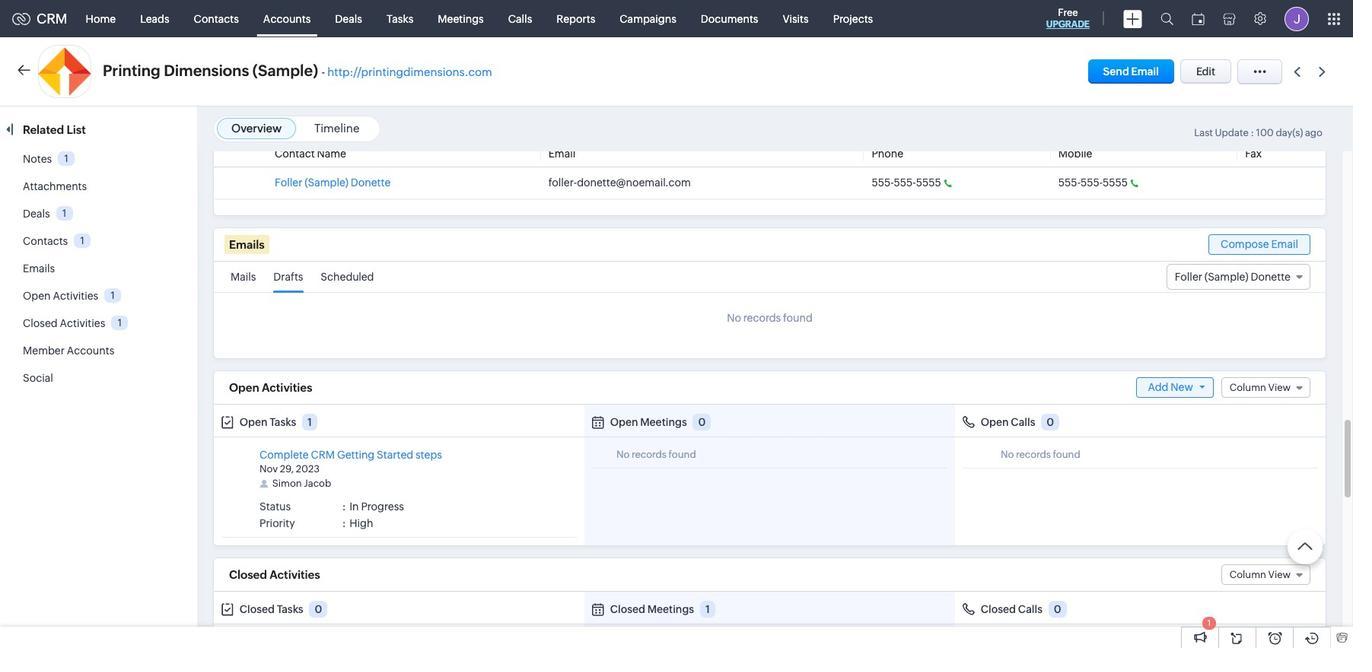 Task type: describe. For each thing, give the bounding box(es) containing it.
high
[[350, 518, 373, 530]]

2 555- from the left
[[894, 177, 917, 189]]

getting
[[337, 449, 375, 461]]

view for first column view field
[[1269, 382, 1291, 394]]

column for first column view field
[[1230, 382, 1267, 394]]

add
[[1149, 381, 1169, 394]]

1 vertical spatial emails
[[23, 263, 55, 275]]

contact
[[275, 148, 315, 160]]

1 horizontal spatial emails
[[229, 239, 265, 252]]

status
[[260, 501, 291, 513]]

1 horizontal spatial contacts
[[194, 13, 239, 25]]

edit button
[[1181, 59, 1232, 84]]

1 5555 from the left
[[917, 177, 942, 189]]

2023
[[296, 464, 320, 475]]

2 column view field from the top
[[1222, 565, 1311, 586]]

1 555-555-5555 from the left
[[872, 177, 942, 189]]

member accounts
[[23, 345, 114, 357]]

related list
[[23, 123, 88, 136]]

priority
[[260, 518, 295, 530]]

leads link
[[128, 0, 182, 37]]

0 for closed calls
[[1054, 604, 1062, 616]]

started
[[377, 449, 414, 461]]

1 horizontal spatial found
[[784, 312, 813, 324]]

meetings for open activities
[[641, 417, 687, 429]]

visits link
[[771, 0, 821, 37]]

day(s)
[[1277, 127, 1304, 139]]

notes
[[23, 153, 52, 165]]

1 555- from the left
[[872, 177, 894, 189]]

in
[[350, 501, 359, 513]]

drafts
[[274, 271, 303, 283]]

complete
[[260, 449, 309, 461]]

jacob
[[304, 478, 331, 490]]

1 vertical spatial (sample)
[[305, 177, 349, 189]]

-
[[322, 65, 325, 78]]

1 vertical spatial contacts link
[[23, 235, 68, 247]]

0 horizontal spatial crm
[[37, 11, 67, 27]]

create menu image
[[1124, 10, 1143, 28]]

0 horizontal spatial foller
[[275, 177, 303, 189]]

: high
[[342, 518, 373, 530]]

home
[[86, 13, 116, 25]]

foller-
[[549, 177, 577, 189]]

foller (sample) donette link
[[275, 177, 391, 189]]

fax link
[[1246, 148, 1263, 160]]

activities up open tasks
[[262, 381, 313, 394]]

donette inside foller (sample) donette field
[[1251, 271, 1291, 283]]

column view for second column view field
[[1230, 570, 1291, 581]]

send email button
[[1089, 59, 1175, 84]]

related
[[23, 123, 64, 136]]

documents
[[701, 13, 759, 25]]

0 horizontal spatial deals link
[[23, 208, 50, 220]]

add new
[[1149, 381, 1194, 394]]

open calls
[[981, 417, 1036, 429]]

next record image
[[1320, 67, 1330, 77]]

2 555-555-5555 from the left
[[1059, 177, 1129, 189]]

free
[[1059, 7, 1079, 18]]

http://printingdimensions.com
[[328, 65, 493, 78]]

(sample) inside field
[[1205, 271, 1249, 283]]

compose
[[1221, 238, 1270, 251]]

1 horizontal spatial open activities
[[229, 381, 313, 394]]

0 horizontal spatial accounts
[[67, 345, 114, 357]]

campaigns
[[620, 13, 677, 25]]

0 vertical spatial (sample)
[[253, 62, 318, 79]]

visits
[[783, 13, 809, 25]]

donette@noemail.com
[[577, 177, 691, 189]]

upgrade
[[1047, 19, 1090, 30]]

accounts link
[[251, 0, 323, 37]]

1 horizontal spatial no records found
[[727, 312, 813, 324]]

1 vertical spatial deals
[[23, 208, 50, 220]]

: for : high
[[342, 518, 346, 530]]

overview link
[[231, 122, 282, 135]]

calls link
[[496, 0, 545, 37]]

documents link
[[689, 0, 771, 37]]

calls for open activities
[[1011, 417, 1036, 429]]

closed activities link
[[23, 318, 105, 330]]

1 horizontal spatial no
[[727, 312, 742, 324]]

no records found for open calls
[[1001, 449, 1081, 461]]

create menu element
[[1115, 0, 1152, 37]]

1 vertical spatial contacts
[[23, 235, 68, 247]]

reports link
[[545, 0, 608, 37]]

phone
[[872, 148, 904, 160]]

projects
[[834, 13, 874, 25]]

nov
[[260, 464, 278, 475]]

contact name link
[[275, 148, 346, 160]]

contact name
[[275, 148, 346, 160]]

crm inside complete crm getting started steps nov 29, 2023
[[311, 449, 335, 461]]

search image
[[1161, 12, 1174, 25]]

timeline link
[[314, 122, 360, 135]]

list
[[67, 123, 86, 136]]

previous record image
[[1294, 67, 1301, 77]]

closed meetings
[[610, 604, 695, 616]]

0 vertical spatial calls
[[508, 13, 532, 25]]

attachments
[[23, 180, 87, 193]]

29,
[[280, 464, 294, 475]]

activities up closed activities link
[[53, 290, 98, 302]]

1 horizontal spatial contacts link
[[182, 0, 251, 37]]

profile image
[[1285, 6, 1310, 31]]

timeline
[[314, 122, 360, 135]]

0 for closed tasks
[[315, 604, 322, 616]]

2 5555 from the left
[[1103, 177, 1129, 189]]

foller inside field
[[1175, 271, 1203, 283]]

Foller (Sample) Donette field
[[1167, 264, 1311, 290]]

free upgrade
[[1047, 7, 1090, 30]]

name
[[317, 148, 346, 160]]

emails link
[[23, 263, 55, 275]]

social link
[[23, 372, 53, 385]]

email for send email
[[1132, 65, 1160, 78]]

found for open meetings
[[669, 449, 696, 461]]



Task type: vqa. For each thing, say whether or not it's contained in the screenshot.
logo
yes



Task type: locate. For each thing, give the bounding box(es) containing it.
0 right closed tasks
[[315, 604, 322, 616]]

1 horizontal spatial closed activities
[[229, 569, 320, 582]]

2 view from the top
[[1269, 570, 1291, 581]]

0 horizontal spatial no
[[617, 449, 630, 461]]

0 vertical spatial deals
[[335, 13, 362, 25]]

notes link
[[23, 153, 52, 165]]

accounts
[[263, 13, 311, 25], [67, 345, 114, 357]]

1 vertical spatial accounts
[[67, 345, 114, 357]]

emails up open activities link
[[23, 263, 55, 275]]

email right compose
[[1272, 238, 1299, 251]]

0 for open meetings
[[699, 417, 706, 429]]

open activities up open tasks
[[229, 381, 313, 394]]

fax
[[1246, 148, 1263, 160]]

: left high
[[342, 518, 346, 530]]

activities up member accounts
[[60, 318, 105, 330]]

foller (sample) donette
[[275, 177, 391, 189], [1175, 271, 1291, 283]]

open activities link
[[23, 290, 98, 302]]

column
[[1230, 382, 1267, 394], [1230, 570, 1267, 581]]

activities up closed tasks
[[270, 569, 320, 582]]

0 vertical spatial column view field
[[1222, 378, 1311, 398]]

complete crm getting started steps link
[[260, 449, 442, 461]]

open meetings
[[610, 417, 687, 429]]

0 vertical spatial meetings
[[438, 13, 484, 25]]

1 column view field from the top
[[1222, 378, 1311, 398]]

no records found
[[727, 312, 813, 324], [617, 449, 696, 461], [1001, 449, 1081, 461]]

steps
[[416, 449, 442, 461]]

contacts link up dimensions
[[182, 0, 251, 37]]

2 column from the top
[[1230, 570, 1267, 581]]

2 horizontal spatial no
[[1001, 449, 1015, 461]]

deals left tasks link
[[335, 13, 362, 25]]

: left 100
[[1251, 127, 1255, 139]]

last update : 100 day(s) ago
[[1195, 127, 1323, 139]]

100
[[1257, 127, 1275, 139]]

accounts up the printing dimensions (sample) - http://printingdimensions.com
[[263, 13, 311, 25]]

calls for closed activities
[[1019, 604, 1043, 616]]

view for second column view field
[[1269, 570, 1291, 581]]

1 horizontal spatial records
[[744, 312, 781, 324]]

contacts up dimensions
[[194, 13, 239, 25]]

0 horizontal spatial emails
[[23, 263, 55, 275]]

1 vertical spatial view
[[1269, 570, 1291, 581]]

0 horizontal spatial deals
[[23, 208, 50, 220]]

search element
[[1152, 0, 1183, 37]]

deals link up -
[[323, 0, 375, 37]]

column view for first column view field
[[1230, 382, 1291, 394]]

1 horizontal spatial foller
[[1175, 271, 1203, 283]]

meetings for closed activities
[[648, 604, 695, 616]]

simon jacob
[[272, 478, 331, 490]]

555-555-5555 down the phone in the top right of the page
[[872, 177, 942, 189]]

0 vertical spatial tasks
[[387, 13, 414, 25]]

2 horizontal spatial no records found
[[1001, 449, 1081, 461]]

campaigns link
[[608, 0, 689, 37]]

0 horizontal spatial donette
[[351, 177, 391, 189]]

1 vertical spatial closed activities
[[229, 569, 320, 582]]

1 vertical spatial crm
[[311, 449, 335, 461]]

1 vertical spatial column
[[1230, 570, 1267, 581]]

send
[[1104, 65, 1130, 78]]

http://printingdimensions.com link
[[328, 65, 493, 78]]

0 horizontal spatial open activities
[[23, 290, 98, 302]]

0 vertical spatial emails
[[229, 239, 265, 252]]

1 vertical spatial calls
[[1011, 417, 1036, 429]]

1 column from the top
[[1230, 382, 1267, 394]]

0 vertical spatial contacts link
[[182, 0, 251, 37]]

email inside send email button
[[1132, 65, 1160, 78]]

: in progress
[[342, 501, 404, 513]]

tasks for open activities
[[270, 417, 296, 429]]

closed activities down open activities link
[[23, 318, 105, 330]]

2 vertical spatial tasks
[[277, 604, 304, 616]]

4 555- from the left
[[1081, 177, 1103, 189]]

scheduled
[[321, 271, 374, 283]]

mobile
[[1059, 148, 1093, 160]]

found for open calls
[[1054, 449, 1081, 461]]

0 right open calls
[[1047, 417, 1055, 429]]

0 vertical spatial view
[[1269, 382, 1291, 394]]

:
[[1251, 127, 1255, 139], [342, 501, 346, 513], [342, 518, 346, 530]]

2 vertical spatial (sample)
[[1205, 271, 1249, 283]]

555-555-5555 down mobile
[[1059, 177, 1129, 189]]

0 horizontal spatial 5555
[[917, 177, 942, 189]]

0 horizontal spatial found
[[669, 449, 696, 461]]

(sample) down compose
[[1205, 271, 1249, 283]]

1 horizontal spatial deals link
[[323, 0, 375, 37]]

2 vertical spatial meetings
[[648, 604, 695, 616]]

(sample) down "name"
[[305, 177, 349, 189]]

emails up mails at the left top of page
[[229, 239, 265, 252]]

dimensions
[[164, 62, 249, 79]]

0 horizontal spatial email
[[549, 148, 576, 160]]

closed activities
[[23, 318, 105, 330], [229, 569, 320, 582]]

1
[[64, 153, 68, 164], [62, 208, 66, 219], [80, 235, 84, 247], [111, 290, 115, 301], [118, 317, 122, 329], [308, 417, 312, 429], [706, 604, 710, 616], [1208, 619, 1212, 628]]

0 vertical spatial closed activities
[[23, 318, 105, 330]]

mobile link
[[1059, 148, 1093, 160]]

projects link
[[821, 0, 886, 37]]

1 vertical spatial column view field
[[1222, 565, 1311, 586]]

home link
[[74, 0, 128, 37]]

simon
[[272, 478, 302, 490]]

open activities up closed activities link
[[23, 290, 98, 302]]

no for open meetings
[[617, 449, 630, 461]]

0 vertical spatial donette
[[351, 177, 391, 189]]

records for open calls
[[1017, 449, 1052, 461]]

0 vertical spatial foller
[[275, 177, 303, 189]]

1 vertical spatial tasks
[[270, 417, 296, 429]]

2 column view from the top
[[1230, 570, 1291, 581]]

1 vertical spatial :
[[342, 501, 346, 513]]

contacts
[[194, 13, 239, 25], [23, 235, 68, 247]]

555-
[[872, 177, 894, 189], [894, 177, 917, 189], [1059, 177, 1081, 189], [1081, 177, 1103, 189]]

tasks
[[387, 13, 414, 25], [270, 417, 296, 429], [277, 604, 304, 616]]

deals link down attachments link at the left of the page
[[23, 208, 50, 220]]

0 horizontal spatial no records found
[[617, 449, 696, 461]]

mails
[[231, 271, 256, 283]]

1 view from the top
[[1269, 382, 1291, 394]]

closed activities up closed tasks
[[229, 569, 320, 582]]

2 horizontal spatial records
[[1017, 449, 1052, 461]]

contacts link up emails link
[[23, 235, 68, 247]]

foller (sample) donette inside field
[[1175, 271, 1291, 283]]

deals
[[335, 13, 362, 25], [23, 208, 50, 220]]

1 vertical spatial donette
[[1251, 271, 1291, 283]]

foller (sample) donette down "name"
[[275, 177, 391, 189]]

email up foller-
[[549, 148, 576, 160]]

2 horizontal spatial email
[[1272, 238, 1299, 251]]

foller (sample) donette down compose
[[1175, 271, 1291, 283]]

1 vertical spatial meetings
[[641, 417, 687, 429]]

deals down attachments link at the left of the page
[[23, 208, 50, 220]]

0 horizontal spatial foller (sample) donette
[[275, 177, 391, 189]]

no records found for open meetings
[[617, 449, 696, 461]]

0 vertical spatial email
[[1132, 65, 1160, 78]]

1 horizontal spatial 5555
[[1103, 177, 1129, 189]]

2 vertical spatial calls
[[1019, 604, 1043, 616]]

0 vertical spatial deals link
[[323, 0, 375, 37]]

0 horizontal spatial records
[[632, 449, 667, 461]]

Column View field
[[1222, 378, 1311, 398], [1222, 565, 1311, 586]]

(sample) left -
[[253, 62, 318, 79]]

email right send
[[1132, 65, 1160, 78]]

: left in
[[342, 501, 346, 513]]

calendar image
[[1192, 13, 1205, 25]]

phone link
[[872, 148, 904, 160]]

1 vertical spatial email
[[549, 148, 576, 160]]

0 vertical spatial column view
[[1230, 382, 1291, 394]]

2 vertical spatial email
[[1272, 238, 1299, 251]]

overview
[[231, 122, 282, 135]]

printing dimensions (sample) - http://printingdimensions.com
[[103, 62, 493, 79]]

closed
[[23, 318, 58, 330], [229, 569, 267, 582], [240, 604, 275, 616], [610, 604, 646, 616], [981, 604, 1017, 616]]

0 for open calls
[[1047, 417, 1055, 429]]

1 horizontal spatial accounts
[[263, 13, 311, 25]]

donette down 'timeline' link
[[351, 177, 391, 189]]

printing
[[103, 62, 160, 79]]

column for second column view field
[[1230, 570, 1267, 581]]

calls
[[508, 13, 532, 25], [1011, 417, 1036, 429], [1019, 604, 1043, 616]]

send email
[[1104, 65, 1160, 78]]

no for open calls
[[1001, 449, 1015, 461]]

open activities
[[23, 290, 98, 302], [229, 381, 313, 394]]

0 horizontal spatial contacts
[[23, 235, 68, 247]]

leads
[[140, 13, 170, 25]]

(sample)
[[253, 62, 318, 79], [305, 177, 349, 189], [1205, 271, 1249, 283]]

profile element
[[1276, 0, 1319, 37]]

1 vertical spatial deals link
[[23, 208, 50, 220]]

attachments link
[[23, 180, 87, 193]]

1 horizontal spatial foller (sample) donette
[[1175, 271, 1291, 283]]

emails
[[229, 239, 265, 252], [23, 263, 55, 275]]

accounts down closed activities link
[[67, 345, 114, 357]]

0 vertical spatial open activities
[[23, 290, 98, 302]]

email link
[[549, 148, 576, 160]]

0 right closed calls
[[1054, 604, 1062, 616]]

open tasks
[[240, 417, 296, 429]]

compose email
[[1221, 238, 1299, 251]]

: for : in progress
[[342, 501, 346, 513]]

social
[[23, 372, 53, 385]]

0 horizontal spatial closed activities
[[23, 318, 105, 330]]

logo image
[[12, 13, 30, 25]]

1 horizontal spatial donette
[[1251, 271, 1291, 283]]

0 horizontal spatial 555-555-5555
[[872, 177, 942, 189]]

email for compose email
[[1272, 238, 1299, 251]]

0 horizontal spatial contacts link
[[23, 235, 68, 247]]

closed calls
[[981, 604, 1043, 616]]

0 vertical spatial accounts
[[263, 13, 311, 25]]

1 vertical spatial open activities
[[229, 381, 313, 394]]

complete crm getting started steps nov 29, 2023
[[260, 449, 442, 475]]

new
[[1171, 381, 1194, 394]]

2 horizontal spatial found
[[1054, 449, 1081, 461]]

tasks link
[[375, 0, 426, 37]]

1 horizontal spatial deals
[[335, 13, 362, 25]]

1 horizontal spatial 555-555-5555
[[1059, 177, 1129, 189]]

tasks for closed activities
[[277, 604, 304, 616]]

meetings
[[438, 13, 484, 25], [641, 417, 687, 429], [648, 604, 695, 616]]

no
[[727, 312, 742, 324], [617, 449, 630, 461], [1001, 449, 1015, 461]]

crm link
[[12, 11, 67, 27]]

records
[[744, 312, 781, 324], [632, 449, 667, 461], [1017, 449, 1052, 461]]

column view
[[1230, 382, 1291, 394], [1230, 570, 1291, 581]]

reports
[[557, 13, 596, 25]]

crm right logo
[[37, 11, 67, 27]]

crm up 2023
[[311, 449, 335, 461]]

1 vertical spatial column view
[[1230, 570, 1291, 581]]

meetings inside 'meetings' link
[[438, 13, 484, 25]]

update
[[1216, 127, 1250, 139]]

member accounts link
[[23, 345, 114, 357]]

foller
[[275, 177, 303, 189], [1175, 271, 1203, 283]]

0 vertical spatial column
[[1230, 382, 1267, 394]]

3 555- from the left
[[1059, 177, 1081, 189]]

0 vertical spatial crm
[[37, 11, 67, 27]]

0
[[699, 417, 706, 429], [1047, 417, 1055, 429], [315, 604, 322, 616], [1054, 604, 1062, 616]]

2 vertical spatial :
[[342, 518, 346, 530]]

1 column view from the top
[[1230, 382, 1291, 394]]

0 vertical spatial contacts
[[194, 13, 239, 25]]

1 vertical spatial foller
[[1175, 271, 1203, 283]]

last
[[1195, 127, 1214, 139]]

1 horizontal spatial email
[[1132, 65, 1160, 78]]

1 vertical spatial foller (sample) donette
[[1175, 271, 1291, 283]]

0 right the open meetings
[[699, 417, 706, 429]]

donette down compose email
[[1251, 271, 1291, 283]]

foller-donette@noemail.com
[[549, 177, 691, 189]]

contacts up emails link
[[23, 235, 68, 247]]

activities
[[53, 290, 98, 302], [60, 318, 105, 330], [262, 381, 313, 394], [270, 569, 320, 582]]

0 vertical spatial :
[[1251, 127, 1255, 139]]

1 horizontal spatial crm
[[311, 449, 335, 461]]

closed tasks
[[240, 604, 304, 616]]

donette
[[351, 177, 391, 189], [1251, 271, 1291, 283]]

progress
[[361, 501, 404, 513]]

member
[[23, 345, 65, 357]]

records for open meetings
[[632, 449, 667, 461]]

0 vertical spatial foller (sample) donette
[[275, 177, 391, 189]]



